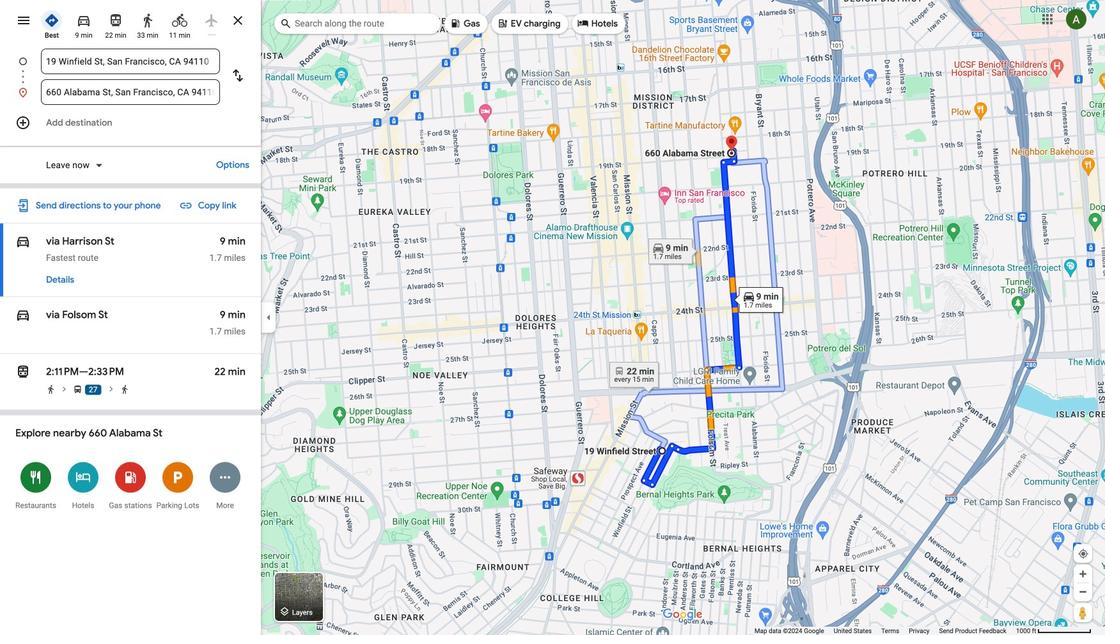 Task type: vqa. For each thing, say whether or not it's contained in the screenshot.
Option within the 'Directions' main content
yes



Task type: locate. For each thing, give the bounding box(es) containing it.
google maps element
[[0, 0, 1105, 635]]

none radio inside google maps element
[[70, 8, 97, 40]]

0 horizontal spatial driving image
[[15, 234, 31, 249]]

None radio
[[38, 8, 65, 40], [102, 8, 129, 40], [134, 8, 161, 40], [166, 8, 193, 40], [198, 8, 225, 35]]

list item down starting point 19 winfield st, san francisco, ca 94110 field
[[0, 79, 261, 105]]

none field 'destination 660 alabama st, san francisco, ca 94110'
[[46, 79, 215, 105]]

transit image
[[108, 13, 123, 28]]

1 vertical spatial none field
[[46, 79, 215, 105]]

None radio
[[70, 8, 97, 40]]

1 horizontal spatial , then image
[[106, 384, 116, 394]]

show street view coverage image
[[1074, 603, 1093, 622]]

none field down starting point 19 winfield st, san francisco, ca 94110 field
[[46, 79, 215, 105]]

walk image
[[120, 385, 129, 394]]

list item down walking radio
[[0, 49, 283, 90]]

none field starting point 19 winfield st, san francisco, ca 94110
[[46, 49, 215, 74]]

none field inside list item
[[46, 49, 215, 74]]

0 vertical spatial none field
[[46, 49, 215, 74]]

list inside google maps element
[[0, 49, 283, 105]]

1 none radio from the left
[[38, 8, 65, 40]]

3 none radio from the left
[[134, 8, 161, 40]]

2 none field from the top
[[46, 79, 215, 105]]

, then image
[[59, 384, 69, 394], [106, 384, 116, 394]]

, then image left walk image
[[106, 384, 116, 394]]

driving image
[[76, 13, 91, 28], [15, 234, 31, 249]]

collapse side panel image
[[262, 311, 276, 325]]

list item
[[0, 49, 283, 90], [0, 79, 261, 105]]

1 list item from the top
[[0, 49, 283, 90]]

option inside directions main content
[[46, 159, 92, 172]]

None field
[[46, 49, 215, 74], [46, 79, 215, 105]]

flights image
[[204, 13, 219, 28]]

4 none radio from the left
[[166, 8, 193, 40]]

driving image
[[15, 307, 31, 323]]

none radio "best travel modes"
[[38, 8, 65, 40]]

none radio cycling
[[166, 8, 193, 40]]

2 list item from the top
[[0, 79, 261, 105]]

walk image
[[46, 385, 56, 394]]

5 none radio from the left
[[198, 8, 225, 35]]

2 none radio from the left
[[102, 8, 129, 40]]

1 horizontal spatial driving image
[[76, 13, 91, 28]]

Starting point 19 Winfield St, San Francisco, CA 94110 field
[[46, 54, 215, 69]]

bus image
[[73, 385, 82, 394]]

cycling image
[[172, 13, 187, 28]]

zoom in image
[[1079, 569, 1088, 579]]

option
[[46, 159, 92, 172]]

2 , then image from the left
[[106, 384, 116, 394]]

, then image right walk icon
[[59, 384, 69, 394]]

none field up 'destination 660 alabama st, san francisco, ca 94110' field
[[46, 49, 215, 74]]

none radio transit
[[102, 8, 129, 40]]

1 , then image from the left
[[59, 384, 69, 394]]

0 horizontal spatial , then image
[[59, 384, 69, 394]]

directions main content
[[0, 0, 261, 635]]

list
[[0, 49, 283, 105]]

none radio the flights
[[198, 8, 225, 35]]

1 none field from the top
[[46, 49, 215, 74]]

0 vertical spatial driving image
[[76, 13, 91, 28]]



Task type: describe. For each thing, give the bounding box(es) containing it.
show your location image
[[1078, 548, 1089, 560]]

none radio walking
[[134, 8, 161, 40]]

1 vertical spatial driving image
[[15, 234, 31, 249]]

walking image
[[140, 13, 155, 28]]

driving image inside option
[[76, 13, 91, 28]]

Destination 660 Alabama St, San Francisco, CA 94110 field
[[46, 84, 215, 100]]

zoom out image
[[1079, 587, 1088, 597]]

best travel modes image
[[44, 13, 59, 28]]

google account: augustus odena  
(augustus@adept.ai) image
[[1066, 9, 1087, 30]]

transit image
[[15, 364, 31, 380]]



